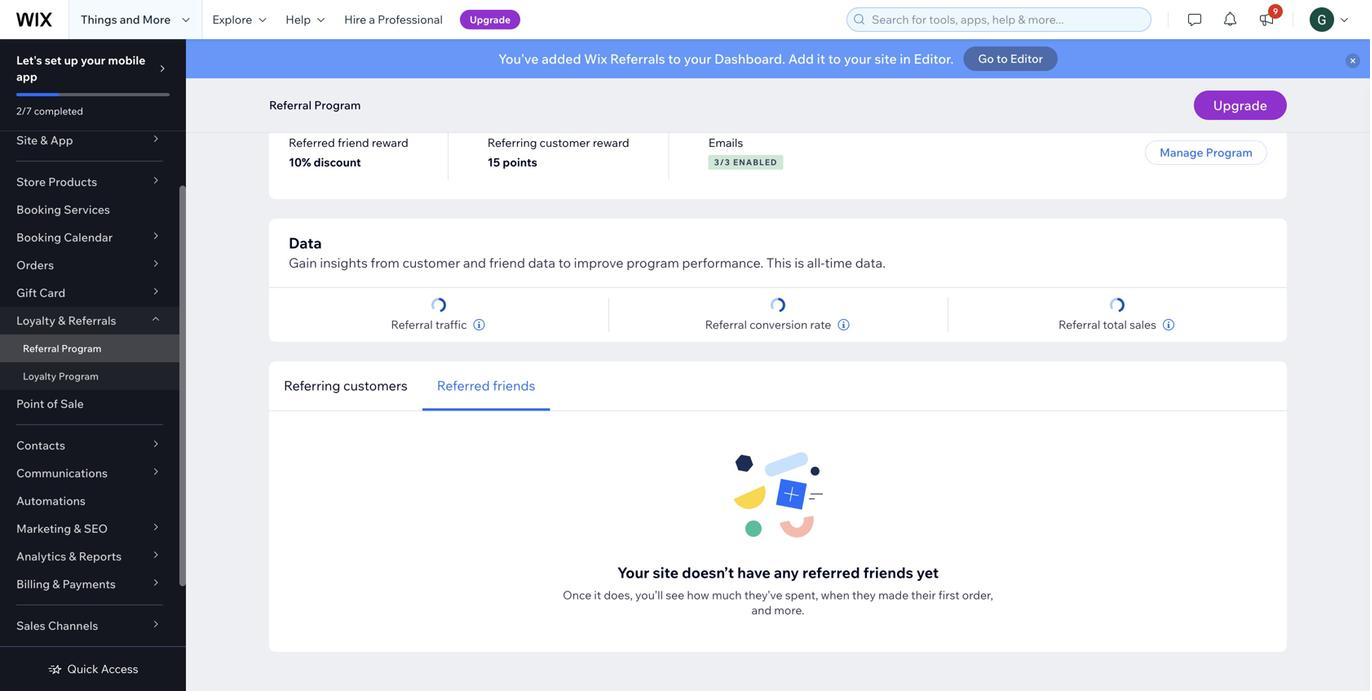 Task type: vqa. For each thing, say whether or not it's contained in the screenshot.
Connect
no



Task type: describe. For each thing, give the bounding box(es) containing it.
2 3 from the left
[[725, 157, 731, 167]]

performance.
[[683, 255, 764, 271]]

sidebar element
[[0, 39, 186, 691]]

point of sale
[[16, 397, 84, 411]]

booking services link
[[0, 196, 180, 224]]

it inside the you've added wix referrals to your dashboard. add it to your site in editor. alert
[[817, 51, 826, 67]]

hire a professional
[[344, 12, 443, 27]]

spent,
[[786, 588, 819, 602]]

9
[[1274, 6, 1279, 16]]

set
[[45, 53, 61, 67]]

customers
[[344, 377, 408, 394]]

of
[[47, 397, 58, 411]]

friend inside referred friend reward 10% discount
[[338, 135, 369, 150]]

added
[[542, 51, 581, 67]]

communications button
[[0, 459, 180, 487]]

once
[[563, 588, 592, 602]]

automations
[[16, 494, 86, 508]]

/
[[720, 157, 725, 167]]

data.
[[856, 255, 886, 271]]

manage program button
[[1146, 140, 1268, 165]]

more
[[143, 12, 171, 27]]

your inside the let's set up your mobile app
[[81, 53, 105, 67]]

and inside your site doesn't have any referred friends yet once it does, you'll see how much they've spent, when they made their first order, and more.
[[752, 603, 772, 617]]

you've
[[499, 51, 539, 67]]

gain
[[289, 255, 317, 271]]

explore
[[212, 12, 252, 27]]

referring for referring customer reward 15 points
[[488, 135, 537, 150]]

this
[[767, 255, 792, 271]]

friends inside button
[[493, 377, 536, 394]]

referral inside button
[[269, 98, 312, 112]]

program
[[627, 255, 680, 271]]

referral program button
[[261, 93, 369, 118]]

orders
[[16, 258, 54, 272]]

referred friend reward 10% discount
[[289, 135, 409, 169]]

manage program
[[1161, 145, 1253, 160]]

they
[[853, 588, 876, 602]]

contacts button
[[0, 432, 180, 459]]

dashboard.
[[715, 51, 786, 67]]

referral program for referral program link
[[23, 342, 102, 355]]

booking calendar
[[16, 230, 113, 244]]

referring customers
[[284, 377, 408, 394]]

conversion
[[750, 317, 808, 332]]

marketing & seo
[[16, 521, 108, 536]]

add
[[789, 51, 814, 67]]

services
[[64, 202, 110, 217]]

data
[[528, 255, 556, 271]]

referring customer reward 15 points
[[488, 135, 630, 169]]

access
[[101, 662, 138, 676]]

Search for tools, apps, help & more... field
[[867, 8, 1147, 31]]

communications
[[16, 466, 108, 480]]

things and more
[[81, 12, 171, 27]]

tab list containing referring customers
[[269, 361, 899, 411]]

to inside button
[[997, 51, 1008, 66]]

loyalty for loyalty & referrals
[[16, 313, 55, 328]]

all-
[[808, 255, 825, 271]]

10%
[[289, 155, 311, 169]]

15
[[488, 155, 500, 169]]

they've
[[745, 588, 783, 602]]

app
[[50, 133, 73, 147]]

sales
[[1130, 317, 1157, 332]]

refer
[[289, 71, 327, 90]]

let's set up your mobile app
[[16, 53, 146, 84]]

9 button
[[1249, 0, 1285, 39]]

reports
[[79, 549, 122, 563]]

site inside the you've added wix referrals to your dashboard. add it to your site in editor. alert
[[875, 51, 897, 67]]

app
[[16, 69, 37, 84]]

manage
[[1161, 145, 1204, 160]]

data
[[289, 234, 322, 252]]

how
[[687, 588, 710, 602]]

billing & payments button
[[0, 570, 180, 598]]

a
[[369, 12, 375, 27]]

0 vertical spatial your
[[330, 71, 362, 90]]

improve
[[574, 255, 624, 271]]

referral program for referral program button
[[269, 98, 361, 112]]

1 3 from the left
[[715, 157, 720, 167]]

quick access button
[[48, 662, 138, 676]]

things
[[81, 12, 117, 27]]

store products button
[[0, 168, 180, 196]]

have
[[738, 563, 771, 582]]

traffic
[[436, 317, 467, 332]]

program for manage program button in the top of the page
[[1207, 145, 1253, 160]]

customer inside referring customer reward 15 points
[[540, 135, 591, 150]]

referral left total on the top
[[1059, 317, 1101, 332]]

much
[[712, 588, 742, 602]]

to right add
[[829, 51, 842, 67]]

is
[[795, 255, 805, 271]]

program for referral program button
[[314, 98, 361, 112]]

points
[[503, 155, 538, 169]]

friends
[[365, 71, 418, 90]]

your site doesn't have any referred friends yet once it does, you'll see how much they've spent, when they made their first order, and more.
[[563, 563, 994, 617]]

refer your friends
[[289, 71, 418, 90]]

referral left traffic
[[391, 317, 433, 332]]

enabled
[[734, 157, 778, 167]]

marketing & seo button
[[0, 515, 180, 543]]

loyalty for loyalty program
[[23, 370, 56, 382]]

upgrade for bottommost upgrade button
[[1214, 97, 1268, 113]]

data gain insights from customer and friend data to improve program performance. this is all-time data.
[[289, 234, 886, 271]]

help button
[[276, 0, 335, 39]]



Task type: locate. For each thing, give the bounding box(es) containing it.
and
[[120, 12, 140, 27], [463, 255, 486, 271], [752, 603, 772, 617]]

let's
[[16, 53, 42, 67]]

billing & payments
[[16, 577, 116, 591]]

1 horizontal spatial and
[[463, 255, 486, 271]]

it right add
[[817, 51, 826, 67]]

0 horizontal spatial your
[[330, 71, 362, 90]]

0 horizontal spatial 3
[[715, 157, 720, 167]]

& for loyalty
[[58, 313, 66, 328]]

program up "loyalty program" link
[[61, 342, 102, 355]]

referral down refer
[[269, 98, 312, 112]]

& inside marketing & seo dropdown button
[[74, 521, 81, 536]]

referral program link
[[0, 335, 180, 362]]

& for analytics
[[69, 549, 76, 563]]

2 horizontal spatial your
[[844, 51, 872, 67]]

referral total sales
[[1059, 317, 1157, 332]]

friend inside data gain insights from customer and friend data to improve program performance. this is all-time data.
[[489, 255, 526, 271]]

1 vertical spatial upgrade
[[1214, 97, 1268, 113]]

1 vertical spatial it
[[594, 588, 602, 602]]

0 horizontal spatial reward
[[372, 135, 409, 150]]

reward inside referred friend reward 10% discount
[[372, 135, 409, 150]]

& right site
[[40, 133, 48, 147]]

2/7
[[16, 105, 32, 117]]

you'll
[[636, 588, 663, 602]]

2 booking from the top
[[16, 230, 61, 244]]

1 vertical spatial upgrade button
[[1194, 91, 1288, 120]]

1 horizontal spatial friends
[[864, 563, 914, 582]]

0 vertical spatial customer
[[540, 135, 591, 150]]

1 vertical spatial site
[[653, 563, 679, 582]]

0 horizontal spatial referral program
[[23, 342, 102, 355]]

their
[[912, 588, 936, 602]]

referring left customers
[[284, 377, 341, 394]]

does,
[[604, 588, 633, 602]]

your inside your site doesn't have any referred friends yet once it does, you'll see how much they've spent, when they made their first order, and more.
[[618, 563, 650, 582]]

go to editor button
[[964, 47, 1058, 71]]

0 horizontal spatial customer
[[403, 255, 461, 271]]

0 vertical spatial loyalty
[[16, 313, 55, 328]]

referring inside referring customers button
[[284, 377, 341, 394]]

it
[[817, 51, 826, 67], [594, 588, 602, 602]]

1 horizontal spatial it
[[817, 51, 826, 67]]

0 vertical spatial upgrade button
[[460, 10, 521, 29]]

help
[[286, 12, 311, 27]]

total
[[1104, 317, 1128, 332]]

referred for referred friends
[[437, 377, 490, 394]]

0 horizontal spatial referrals
[[68, 313, 116, 328]]

loyalty up point
[[23, 370, 56, 382]]

your right up
[[81, 53, 105, 67]]

1 horizontal spatial upgrade button
[[1194, 91, 1288, 120]]

referral inside the sidebar element
[[23, 342, 59, 355]]

1 vertical spatial referred
[[437, 377, 490, 394]]

order,
[[963, 588, 994, 602]]

referring up 'points' on the top
[[488, 135, 537, 150]]

referral conversion rate
[[706, 317, 832, 332]]

booking for booking services
[[16, 202, 61, 217]]

site & app button
[[0, 126, 180, 154]]

referral up loyalty program on the bottom left of page
[[23, 342, 59, 355]]

program down refer your friends
[[314, 98, 361, 112]]

and inside data gain insights from customer and friend data to improve program performance. this is all-time data.
[[463, 255, 486, 271]]

insights
[[320, 255, 368, 271]]

calendar
[[64, 230, 113, 244]]

and down they've
[[752, 603, 772, 617]]

& left the seo
[[74, 521, 81, 536]]

1 horizontal spatial referring
[[488, 135, 537, 150]]

time
[[825, 255, 853, 271]]

& down card
[[58, 313, 66, 328]]

0 vertical spatial upgrade
[[470, 13, 511, 26]]

up
[[64, 53, 78, 67]]

1 vertical spatial loyalty
[[23, 370, 56, 382]]

any
[[774, 563, 800, 582]]

first
[[939, 588, 960, 602]]

0 vertical spatial referred
[[289, 135, 335, 150]]

emails 3 / 3 enabled
[[709, 135, 778, 167]]

0 vertical spatial friends
[[493, 377, 536, 394]]

reward
[[372, 135, 409, 150], [593, 135, 630, 150]]

referred up the 10%
[[289, 135, 335, 150]]

1 vertical spatial friends
[[864, 563, 914, 582]]

referrals right wix
[[611, 51, 666, 67]]

referral program down refer
[[269, 98, 361, 112]]

program right manage on the top of page
[[1207, 145, 1253, 160]]

it right once
[[594, 588, 602, 602]]

0 vertical spatial referrals
[[611, 51, 666, 67]]

1 horizontal spatial site
[[875, 51, 897, 67]]

program for "loyalty program" link
[[59, 370, 99, 382]]

& for marketing
[[74, 521, 81, 536]]

rate
[[811, 317, 832, 332]]

tab list
[[269, 361, 899, 411]]

reward for referred friend reward
[[372, 135, 409, 150]]

1 vertical spatial customer
[[403, 255, 461, 271]]

point
[[16, 397, 44, 411]]

2 horizontal spatial and
[[752, 603, 772, 617]]

& right billing
[[52, 577, 60, 591]]

1 horizontal spatial upgrade
[[1214, 97, 1268, 113]]

referrals inside loyalty & referrals dropdown button
[[68, 313, 116, 328]]

0 vertical spatial friend
[[338, 135, 369, 150]]

customer inside data gain insights from customer and friend data to improve program performance. this is all-time data.
[[403, 255, 461, 271]]

referral left conversion
[[706, 317, 747, 332]]

site up see
[[653, 563, 679, 582]]

1 horizontal spatial referred
[[437, 377, 490, 394]]

0 vertical spatial site
[[875, 51, 897, 67]]

site
[[16, 133, 38, 147]]

loyalty inside dropdown button
[[16, 313, 55, 328]]

booking inside popup button
[[16, 230, 61, 244]]

doesn't
[[682, 563, 734, 582]]

referral program up loyalty program on the bottom left of page
[[23, 342, 102, 355]]

2 vertical spatial and
[[752, 603, 772, 617]]

and left the more
[[120, 12, 140, 27]]

loyalty down gift card
[[16, 313, 55, 328]]

your
[[330, 71, 362, 90], [618, 563, 650, 582]]

& left reports
[[69, 549, 76, 563]]

0 horizontal spatial it
[[594, 588, 602, 602]]

0 vertical spatial referral program
[[269, 98, 361, 112]]

referred
[[803, 563, 861, 582]]

marketing
[[16, 521, 71, 536]]

friend up discount
[[338, 135, 369, 150]]

& inside loyalty & referrals dropdown button
[[58, 313, 66, 328]]

analytics & reports
[[16, 549, 122, 563]]

0 horizontal spatial site
[[653, 563, 679, 582]]

automations link
[[0, 487, 180, 515]]

&
[[40, 133, 48, 147], [58, 313, 66, 328], [74, 521, 81, 536], [69, 549, 76, 563], [52, 577, 60, 591]]

1 horizontal spatial referrals
[[611, 51, 666, 67]]

emails
[[709, 135, 744, 150]]

your left in
[[844, 51, 872, 67]]

quick access
[[67, 662, 138, 676]]

referrals
[[611, 51, 666, 67], [68, 313, 116, 328]]

your up does,
[[618, 563, 650, 582]]

program up sale
[[59, 370, 99, 382]]

& inside billing & payments dropdown button
[[52, 577, 60, 591]]

0 vertical spatial booking
[[16, 202, 61, 217]]

hire
[[344, 12, 367, 27]]

to right go in the right of the page
[[997, 51, 1008, 66]]

products
[[48, 175, 97, 189]]

your left 'dashboard.'
[[684, 51, 712, 67]]

friend
[[338, 135, 369, 150], [489, 255, 526, 271]]

hire a professional link
[[335, 0, 453, 39]]

referred down traffic
[[437, 377, 490, 394]]

gift card button
[[0, 279, 180, 307]]

upgrade up you've at the top left of page
[[470, 13, 511, 26]]

1 vertical spatial referring
[[284, 377, 341, 394]]

referrals inside the you've added wix referrals to your dashboard. add it to your site in editor. alert
[[611, 51, 666, 67]]

wix
[[584, 51, 608, 67]]

discount
[[314, 155, 361, 169]]

customer
[[540, 135, 591, 150], [403, 255, 461, 271]]

0 horizontal spatial upgrade button
[[460, 10, 521, 29]]

1 vertical spatial booking
[[16, 230, 61, 244]]

to
[[669, 51, 681, 67], [829, 51, 842, 67], [997, 51, 1008, 66], [559, 255, 571, 271]]

in
[[900, 51, 911, 67]]

sales
[[16, 619, 45, 633]]

1 vertical spatial friend
[[489, 255, 526, 271]]

friend left data
[[489, 255, 526, 271]]

made
[[879, 588, 909, 602]]

booking for booking calendar
[[16, 230, 61, 244]]

loyalty & referrals
[[16, 313, 116, 328]]

your right refer
[[330, 71, 362, 90]]

to left 'dashboard.'
[[669, 51, 681, 67]]

gift card
[[16, 286, 65, 300]]

analytics
[[16, 549, 66, 563]]

reward inside referring customer reward 15 points
[[593, 135, 630, 150]]

gift
[[16, 286, 37, 300]]

referred inside referred friend reward 10% discount
[[289, 135, 335, 150]]

sale
[[60, 397, 84, 411]]

& for site
[[40, 133, 48, 147]]

referral program
[[269, 98, 361, 112], [23, 342, 102, 355]]

1 vertical spatial and
[[463, 255, 486, 271]]

site & app
[[16, 133, 73, 147]]

1 horizontal spatial customer
[[540, 135, 591, 150]]

you've added wix referrals to your dashboard. add it to your site in editor. alert
[[186, 39, 1371, 78]]

0 horizontal spatial your
[[81, 53, 105, 67]]

program for referral program link
[[61, 342, 102, 355]]

0 vertical spatial and
[[120, 12, 140, 27]]

upgrade button up manage program
[[1194, 91, 1288, 120]]

1 horizontal spatial friend
[[489, 255, 526, 271]]

1 booking from the top
[[16, 202, 61, 217]]

referring customers button
[[269, 361, 422, 411]]

loyalty program
[[23, 370, 99, 382]]

analytics & reports button
[[0, 543, 180, 570]]

booking down store
[[16, 202, 61, 217]]

when
[[821, 588, 850, 602]]

1 horizontal spatial referral program
[[269, 98, 361, 112]]

and up traffic
[[463, 255, 486, 271]]

referral
[[269, 98, 312, 112], [391, 317, 433, 332], [706, 317, 747, 332], [1059, 317, 1101, 332], [23, 342, 59, 355]]

mobile
[[108, 53, 146, 67]]

editor.
[[914, 51, 954, 67]]

& for billing
[[52, 577, 60, 591]]

2 reward from the left
[[593, 135, 630, 150]]

1 horizontal spatial 3
[[725, 157, 731, 167]]

0 vertical spatial it
[[817, 51, 826, 67]]

referred inside button
[[437, 377, 490, 394]]

see
[[666, 588, 685, 602]]

0 horizontal spatial referred
[[289, 135, 335, 150]]

0 vertical spatial referring
[[488, 135, 537, 150]]

0 horizontal spatial upgrade
[[470, 13, 511, 26]]

from
[[371, 255, 400, 271]]

0 horizontal spatial and
[[120, 12, 140, 27]]

upgrade button up you've at the top left of page
[[460, 10, 521, 29]]

seo
[[84, 521, 108, 536]]

site inside your site doesn't have any referred friends yet once it does, you'll see how much they've spent, when they made their first order, and more.
[[653, 563, 679, 582]]

friends inside your site doesn't have any referred friends yet once it does, you'll see how much they've spent, when they made their first order, and more.
[[864, 563, 914, 582]]

1 vertical spatial referrals
[[68, 313, 116, 328]]

referral program inside the sidebar element
[[23, 342, 102, 355]]

1 reward from the left
[[372, 135, 409, 150]]

2/7 completed
[[16, 105, 83, 117]]

0 horizontal spatial referring
[[284, 377, 341, 394]]

you've added wix referrals to your dashboard. add it to your site in editor.
[[499, 51, 954, 67]]

upgrade up manage program
[[1214, 97, 1268, 113]]

0 horizontal spatial friend
[[338, 135, 369, 150]]

upgrade for left upgrade button
[[470, 13, 511, 26]]

site left in
[[875, 51, 897, 67]]

1 horizontal spatial your
[[684, 51, 712, 67]]

& inside the analytics & reports 'dropdown button'
[[69, 549, 76, 563]]

it inside your site doesn't have any referred friends yet once it does, you'll see how much they've spent, when they made their first order, and more.
[[594, 588, 602, 602]]

referrals down "gift card" popup button
[[68, 313, 116, 328]]

contacts
[[16, 438, 65, 452]]

reward for referring customer reward
[[593, 135, 630, 150]]

store products
[[16, 175, 97, 189]]

1 vertical spatial referral program
[[23, 342, 102, 355]]

to right data
[[559, 255, 571, 271]]

booking calendar button
[[0, 224, 180, 251]]

loyalty & referrals button
[[0, 307, 180, 335]]

1 horizontal spatial reward
[[593, 135, 630, 150]]

0 horizontal spatial friends
[[493, 377, 536, 394]]

referral program inside button
[[269, 98, 361, 112]]

referred for referred friend reward 10% discount
[[289, 135, 335, 150]]

1 vertical spatial your
[[618, 563, 650, 582]]

to inside data gain insights from customer and friend data to improve program performance. this is all-time data.
[[559, 255, 571, 271]]

referring inside referring customer reward 15 points
[[488, 135, 537, 150]]

yet
[[917, 563, 939, 582]]

referring for referring customers
[[284, 377, 341, 394]]

& inside site & app 'popup button'
[[40, 133, 48, 147]]

booking up orders at the top
[[16, 230, 61, 244]]

1 horizontal spatial your
[[618, 563, 650, 582]]



